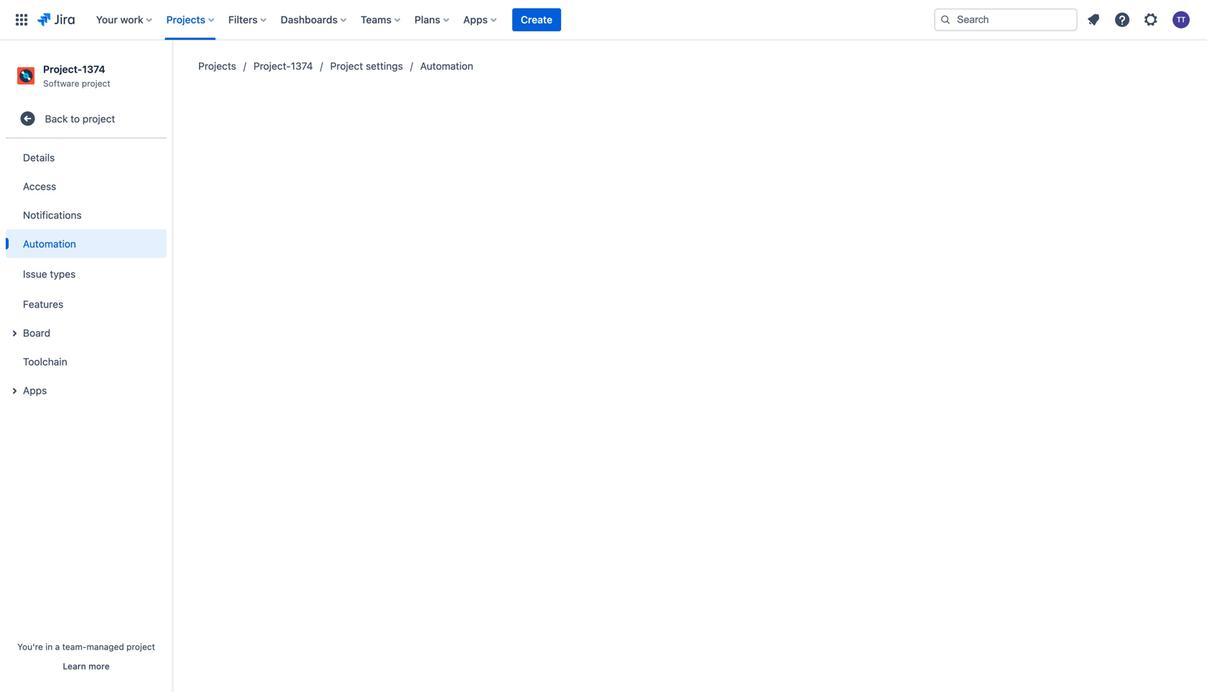Task type: describe. For each thing, give the bounding box(es) containing it.
learn
[[63, 661, 86, 672]]

sidebar element
[[0, 40, 173, 692]]

project
[[330, 60, 363, 72]]

primary element
[[9, 0, 923, 40]]

your work button
[[92, 8, 158, 31]]

projects for projects 'popup button'
[[166, 14, 206, 26]]

issue types
[[23, 268, 76, 280]]

projects for projects link
[[198, 60, 236, 72]]

apps inside button
[[23, 385, 47, 396]]

project settings
[[330, 60, 403, 72]]

issue
[[23, 268, 47, 280]]

in
[[45, 642, 53, 652]]

access
[[23, 180, 56, 192]]

2 vertical spatial project
[[127, 642, 155, 652]]

plans
[[415, 14, 441, 26]]

automation for notifications
[[23, 238, 76, 250]]

project-1374 link
[[254, 58, 313, 75]]

details link
[[6, 143, 167, 172]]

project-1374 software project
[[43, 63, 110, 88]]

teams
[[361, 14, 392, 26]]

software
[[43, 78, 79, 88]]

expand image for board
[[6, 325, 23, 342]]

back to project
[[45, 113, 115, 125]]

back to project link
[[6, 104, 167, 133]]

apps inside popup button
[[464, 14, 488, 26]]

automation link for notifications
[[6, 230, 167, 258]]

learn more
[[63, 661, 110, 672]]

project- for project-1374 software project
[[43, 63, 82, 75]]

you're in a team-managed project
[[17, 642, 155, 652]]

features link
[[6, 290, 167, 319]]

help image
[[1114, 11, 1132, 28]]

more
[[89, 661, 110, 672]]

teams button
[[357, 8, 406, 31]]

notifications image
[[1086, 11, 1103, 28]]

create
[[521, 14, 553, 26]]

filters button
[[224, 8, 272, 31]]

filters
[[229, 14, 258, 26]]

automation link for project settings
[[421, 58, 474, 75]]



Task type: vqa. For each thing, say whether or not it's contained in the screenshot.
Apps in button
yes



Task type: locate. For each thing, give the bounding box(es) containing it.
apps button
[[6, 376, 167, 405]]

automation link down plans dropdown button
[[421, 58, 474, 75]]

your
[[96, 14, 118, 26]]

0 horizontal spatial automation
[[23, 238, 76, 250]]

automation link up types
[[6, 230, 167, 258]]

banner containing your work
[[0, 0, 1208, 40]]

projects button
[[162, 8, 220, 31]]

1 vertical spatial apps
[[23, 385, 47, 396]]

1 horizontal spatial 1374
[[291, 60, 313, 72]]

project-
[[254, 60, 291, 72], [43, 63, 82, 75]]

1 vertical spatial project
[[83, 113, 115, 125]]

settings
[[366, 60, 403, 72]]

apps
[[464, 14, 488, 26], [23, 385, 47, 396]]

project- down filters dropdown button
[[254, 60, 291, 72]]

managed
[[87, 642, 124, 652]]

0 vertical spatial automation
[[421, 60, 474, 72]]

project right software
[[82, 78, 110, 88]]

automation for project settings
[[421, 60, 474, 72]]

1374 for project-1374
[[291, 60, 313, 72]]

project
[[82, 78, 110, 88], [83, 113, 115, 125], [127, 642, 155, 652]]

appswitcher icon image
[[13, 11, 30, 28]]

0 horizontal spatial automation link
[[6, 230, 167, 258]]

board
[[23, 327, 50, 339]]

your profile and settings image
[[1173, 11, 1191, 28]]

notifications link
[[6, 201, 167, 230]]

1 horizontal spatial automation link
[[421, 58, 474, 75]]

features
[[23, 298, 63, 310]]

project right managed
[[127, 642, 155, 652]]

2 expand image from the top
[[6, 383, 23, 400]]

project- for project-1374
[[254, 60, 291, 72]]

0 horizontal spatial 1374
[[82, 63, 105, 75]]

expand image
[[6, 325, 23, 342], [6, 383, 23, 400]]

project- up software
[[43, 63, 82, 75]]

to
[[71, 113, 80, 125]]

back
[[45, 113, 68, 125]]

expand image inside apps button
[[6, 383, 23, 400]]

group containing details
[[6, 139, 167, 409]]

dashboards
[[281, 14, 338, 26]]

sidebar navigation image
[[157, 58, 188, 86]]

expand image down features
[[6, 325, 23, 342]]

Search field
[[935, 8, 1079, 31]]

group inside sidebar element
[[6, 139, 167, 409]]

0 vertical spatial automation link
[[421, 58, 474, 75]]

issue types link
[[6, 258, 167, 290]]

1 vertical spatial projects
[[198, 60, 236, 72]]

project inside project-1374 software project
[[82, 78, 110, 88]]

project-1374
[[254, 60, 313, 72]]

expand image for apps
[[6, 383, 23, 400]]

1 vertical spatial expand image
[[6, 383, 23, 400]]

details
[[23, 152, 55, 163]]

project right to
[[83, 113, 115, 125]]

0 vertical spatial apps
[[464, 14, 488, 26]]

apps down toolchain
[[23, 385, 47, 396]]

your work
[[96, 14, 143, 26]]

1 horizontal spatial project-
[[254, 60, 291, 72]]

1374
[[291, 60, 313, 72], [82, 63, 105, 75]]

1 horizontal spatial apps
[[464, 14, 488, 26]]

access link
[[6, 172, 167, 201]]

search image
[[940, 14, 952, 26]]

apps button
[[459, 8, 502, 31]]

automation down plans dropdown button
[[421, 60, 474, 72]]

projects link
[[198, 58, 236, 75]]

automation inside sidebar element
[[23, 238, 76, 250]]

projects up sidebar navigation image
[[166, 14, 206, 26]]

project inside "link"
[[83, 113, 115, 125]]

settings image
[[1143, 11, 1160, 28]]

0 vertical spatial expand image
[[6, 325, 23, 342]]

toolchain link
[[6, 347, 167, 376]]

1 vertical spatial automation link
[[6, 230, 167, 258]]

1 expand image from the top
[[6, 325, 23, 342]]

0 horizontal spatial apps
[[23, 385, 47, 396]]

jira image
[[37, 11, 75, 28], [37, 11, 75, 28]]

you're
[[17, 642, 43, 652]]

1374 for project-1374 software project
[[82, 63, 105, 75]]

project- inside project-1374 software project
[[43, 63, 82, 75]]

0 vertical spatial projects
[[166, 14, 206, 26]]

plans button
[[410, 8, 455, 31]]

1374 left project
[[291, 60, 313, 72]]

0 horizontal spatial project-
[[43, 63, 82, 75]]

automation link
[[421, 58, 474, 75], [6, 230, 167, 258]]

automation down notifications
[[23, 238, 76, 250]]

project- inside project-1374 link
[[254, 60, 291, 72]]

banner
[[0, 0, 1208, 40]]

toolchain
[[23, 356, 67, 368]]

projects right sidebar navigation image
[[198, 60, 236, 72]]

expand image inside board button
[[6, 325, 23, 342]]

0 vertical spatial project
[[82, 78, 110, 88]]

types
[[50, 268, 76, 280]]

team-
[[62, 642, 87, 652]]

1374 inside project-1374 software project
[[82, 63, 105, 75]]

automation
[[421, 60, 474, 72], [23, 238, 76, 250]]

1 horizontal spatial automation
[[421, 60, 474, 72]]

learn more button
[[63, 661, 110, 672]]

group
[[6, 139, 167, 409]]

work
[[120, 14, 143, 26]]

a
[[55, 642, 60, 652]]

1 vertical spatial automation
[[23, 238, 76, 250]]

apps right plans dropdown button
[[464, 14, 488, 26]]

projects
[[166, 14, 206, 26], [198, 60, 236, 72]]

notifications
[[23, 209, 82, 221]]

dashboards button
[[277, 8, 352, 31]]

project settings link
[[330, 58, 403, 75]]

board button
[[6, 319, 167, 347]]

expand image down toolchain
[[6, 383, 23, 400]]

projects inside 'popup button'
[[166, 14, 206, 26]]

1374 up back to project "link"
[[82, 63, 105, 75]]

create button
[[513, 8, 561, 31]]



